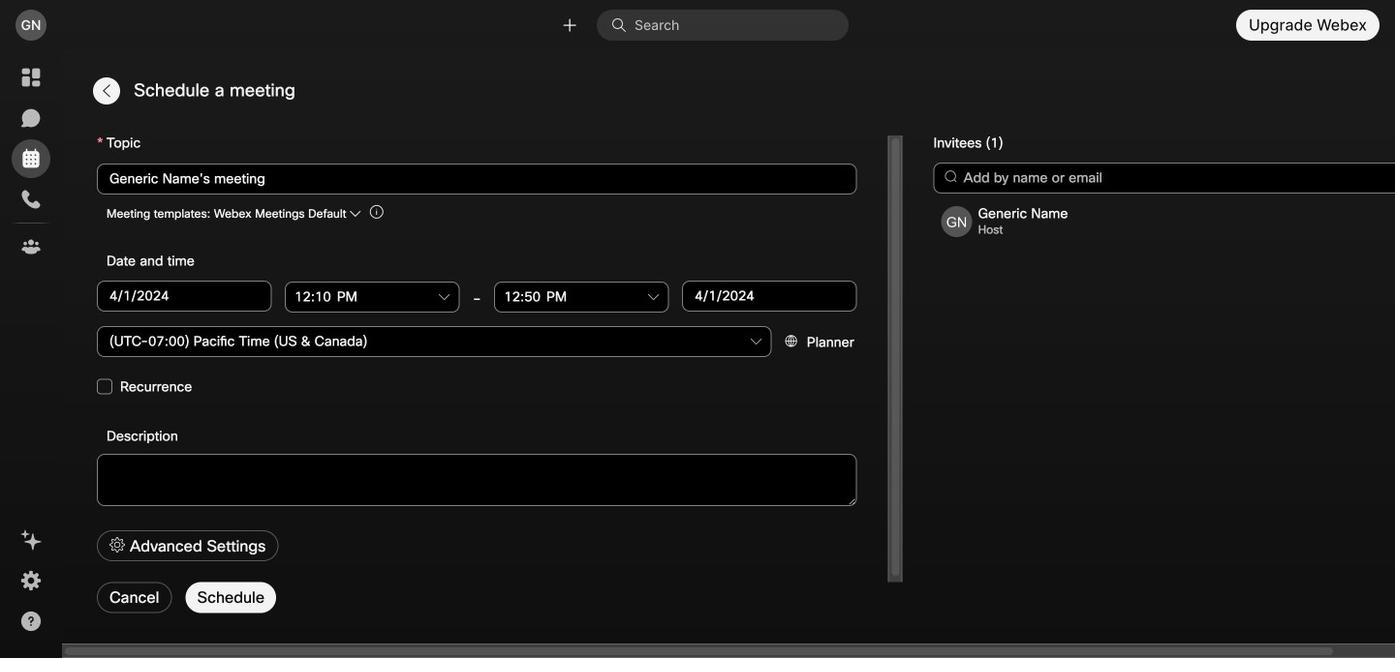 Task type: vqa. For each thing, say whether or not it's contained in the screenshot.
Meetings tab at top
no



Task type: locate. For each thing, give the bounding box(es) containing it.
webex tab list
[[12, 58, 50, 266]]

navigation
[[0, 50, 62, 659]]



